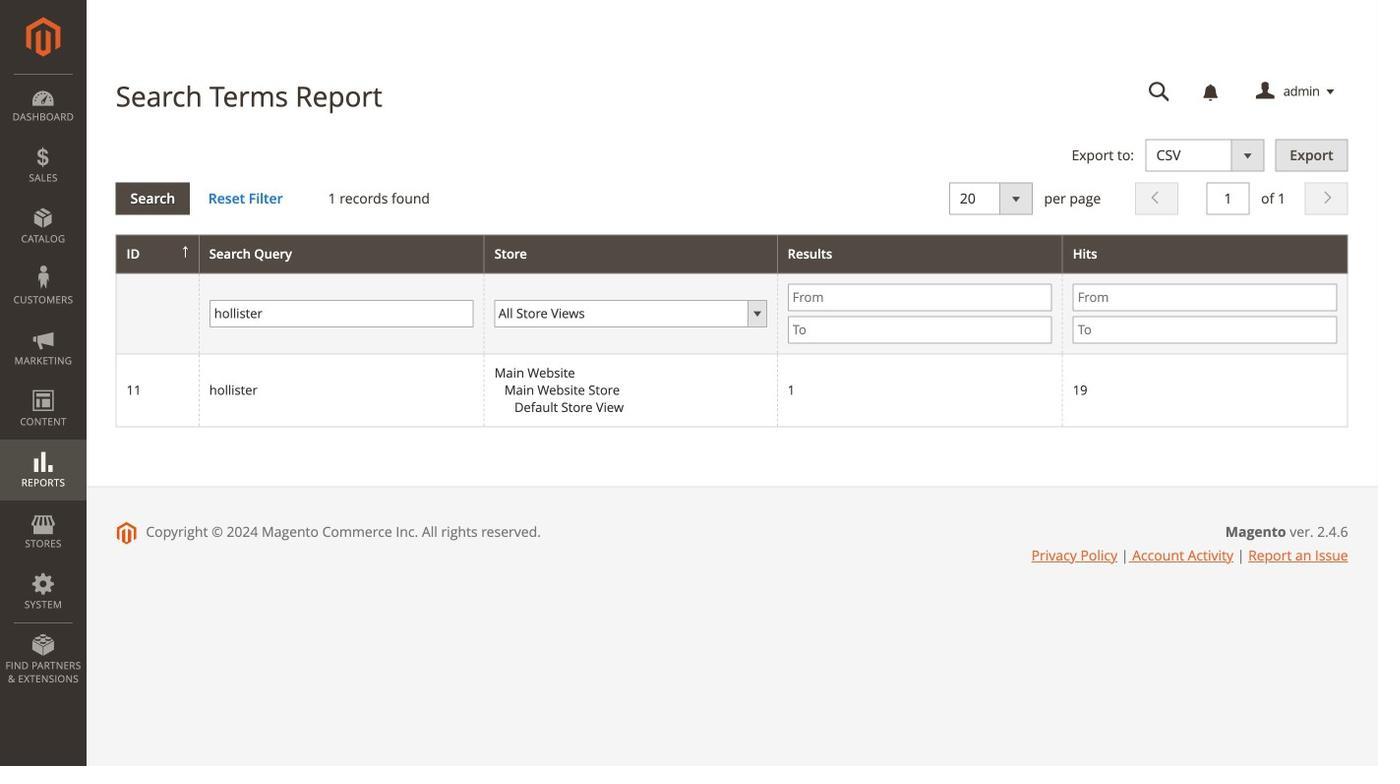 Task type: locate. For each thing, give the bounding box(es) containing it.
1 horizontal spatial to text field
[[1073, 316, 1338, 344]]

From text field
[[788, 284, 1052, 311]]

to text field down from text box
[[788, 316, 1052, 344]]

None text field
[[1135, 75, 1184, 109], [209, 300, 474, 327], [1135, 75, 1184, 109], [209, 300, 474, 327]]

magento admin panel image
[[26, 17, 61, 57]]

To text field
[[788, 316, 1052, 344], [1073, 316, 1338, 344]]

2 to text field from the left
[[1073, 316, 1338, 344]]

to text field down from text field in the right of the page
[[1073, 316, 1338, 344]]

From text field
[[1073, 284, 1338, 311]]

to text field for from text box
[[788, 316, 1052, 344]]

0 horizontal spatial to text field
[[788, 316, 1052, 344]]

None text field
[[1207, 183, 1250, 215]]

1 to text field from the left
[[788, 316, 1052, 344]]

menu bar
[[0, 74, 87, 696]]



Task type: vqa. For each thing, say whether or not it's contained in the screenshot.
Tab List
no



Task type: describe. For each thing, give the bounding box(es) containing it.
to text field for from text field in the right of the page
[[1073, 316, 1338, 344]]



